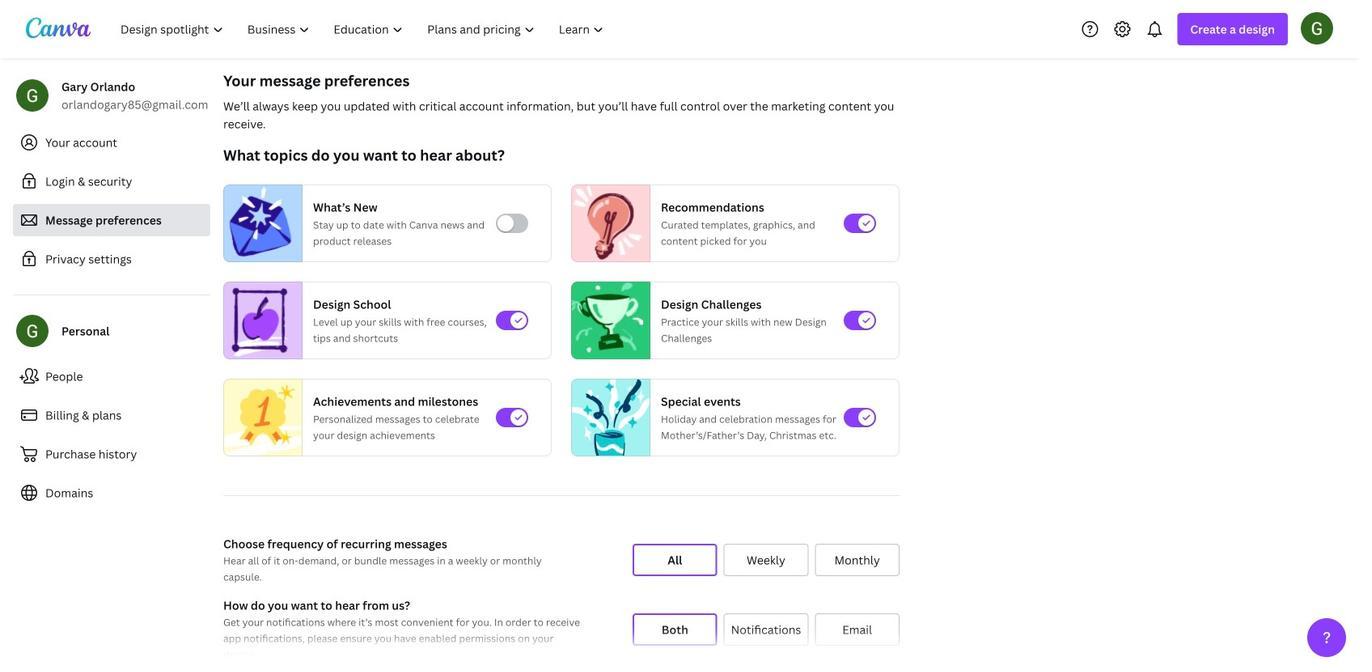 Task type: vqa. For each thing, say whether or not it's contained in the screenshot.
Top level navigation element
yes



Task type: locate. For each thing, give the bounding box(es) containing it.
top level navigation element
[[110, 13, 618, 45]]

topic image
[[224, 185, 295, 262], [572, 185, 643, 262], [224, 282, 295, 359], [572, 282, 643, 359], [224, 375, 302, 460], [572, 375, 650, 460]]

None button
[[633, 544, 718, 576], [724, 544, 809, 576], [815, 544, 900, 576], [633, 613, 718, 646], [724, 613, 809, 646], [815, 613, 900, 646], [633, 544, 718, 576], [724, 544, 809, 576], [815, 544, 900, 576], [633, 613, 718, 646], [724, 613, 809, 646], [815, 613, 900, 646]]



Task type: describe. For each thing, give the bounding box(es) containing it.
gary orlando image
[[1301, 12, 1334, 44]]



